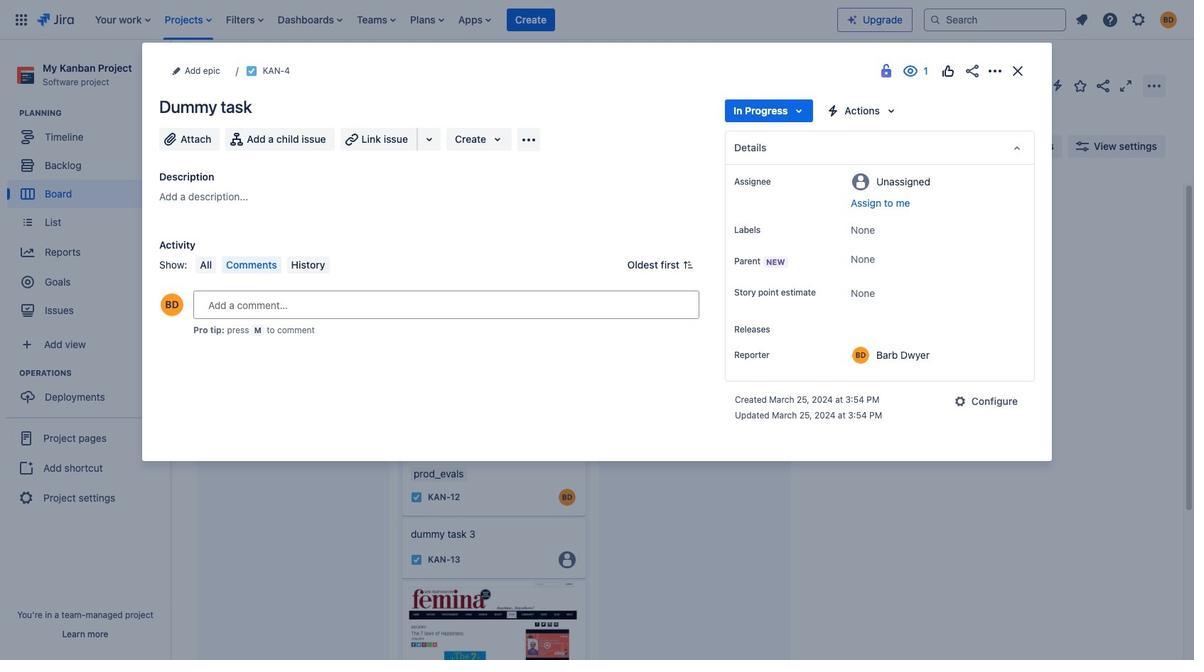 Task type: locate. For each thing, give the bounding box(es) containing it.
1 vertical spatial group
[[7, 368, 170, 416]]

1 horizontal spatial list
[[1070, 7, 1186, 32]]

list
[[88, 0, 838, 39], [1070, 7, 1186, 32]]

search image
[[930, 14, 942, 25]]

banner
[[0, 0, 1195, 40]]

1 vertical spatial heading
[[19, 368, 170, 379]]

to do element
[[208, 195, 246, 206]]

Search field
[[925, 8, 1067, 31]]

group
[[7, 108, 170, 329], [7, 368, 170, 416], [6, 418, 165, 519]]

Search text field
[[217, 135, 324, 158]]

3 list item from the left
[[222, 0, 268, 39]]

add people image
[[395, 138, 412, 155]]

2 vertical spatial group
[[6, 418, 165, 519]]

1 list item from the left
[[91, 0, 155, 39]]

heading
[[19, 108, 170, 119], [19, 368, 170, 379]]

0 vertical spatial heading
[[19, 108, 170, 119]]

reporter pin to top. only you can see pinned fields. image
[[773, 350, 784, 361]]

0 vertical spatial group
[[7, 108, 170, 329]]

list item
[[91, 0, 155, 39], [160, 0, 216, 39], [222, 0, 268, 39], [274, 0, 347, 39], [353, 0, 400, 39], [406, 0, 449, 39], [454, 0, 496, 39], [507, 0, 555, 39]]

primary element
[[9, 0, 838, 39]]

0 horizontal spatial list
[[88, 0, 838, 39]]

enter full screen image
[[1118, 77, 1135, 94]]

dialog
[[142, 43, 1053, 462]]

jira image
[[37, 11, 74, 28], [37, 11, 74, 28]]

link web pages and more image
[[421, 131, 438, 148]]

actions image
[[987, 63, 1004, 80]]

None search field
[[925, 8, 1067, 31]]

menu bar
[[193, 257, 332, 274]]

task image
[[211, 257, 222, 269], [211, 320, 222, 331], [411, 492, 422, 503], [411, 555, 422, 566]]

story point estimate pin to top. only you can see pinned fields. image
[[738, 299, 749, 310]]



Task type: vqa. For each thing, say whether or not it's contained in the screenshot.
add people image on the top left of page
yes



Task type: describe. For each thing, give the bounding box(es) containing it.
add app image
[[521, 131, 538, 148]]

vote options: no one has voted for this issue yet. image
[[940, 63, 957, 80]]

sidebar element
[[0, 40, 171, 661]]

details element
[[725, 131, 1036, 165]]

1 heading from the top
[[19, 108, 170, 119]]

6 list item from the left
[[406, 0, 449, 39]]

star kan board image
[[1072, 77, 1090, 94]]

8 list item from the left
[[507, 0, 555, 39]]

goal image
[[21, 276, 34, 289]]

copy link to issue image
[[287, 65, 299, 76]]

task image
[[246, 65, 257, 77]]

7 list item from the left
[[454, 0, 496, 39]]

2 list item from the left
[[160, 0, 216, 39]]

Add a comment… field
[[193, 291, 700, 319]]

2 heading from the top
[[19, 368, 170, 379]]

5 list item from the left
[[353, 0, 400, 39]]

4 list item from the left
[[274, 0, 347, 39]]

close image
[[1010, 63, 1027, 80]]



